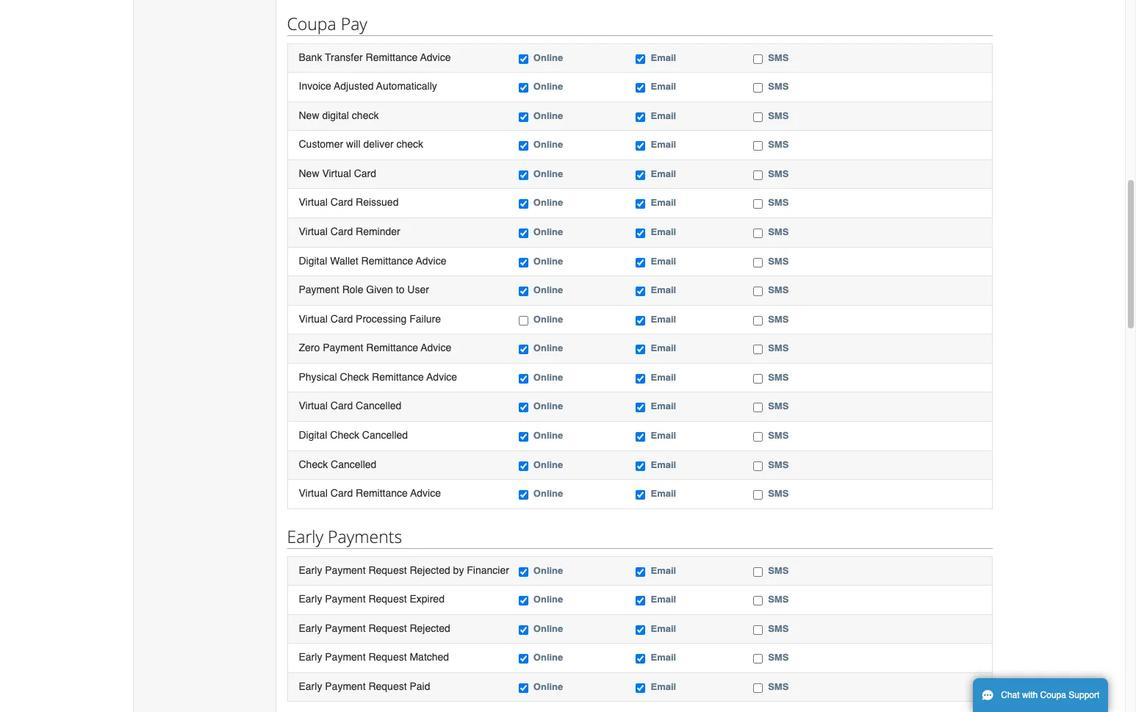 Task type: locate. For each thing, give the bounding box(es) containing it.
online for new virtual card
[[534, 168, 563, 179]]

remittance down zero payment remittance advice
[[372, 371, 424, 383]]

check
[[340, 371, 369, 383], [330, 429, 360, 441], [299, 458, 328, 470]]

early
[[287, 525, 324, 548], [299, 564, 322, 576], [299, 593, 322, 605], [299, 623, 322, 634], [299, 652, 322, 663], [299, 681, 322, 692]]

online for early payment request paid
[[534, 681, 563, 692]]

18 sms from the top
[[768, 594, 789, 605]]

5 sms from the top
[[768, 168, 789, 179]]

early left "payments"
[[287, 525, 324, 548]]

rejected for early payment request rejected
[[410, 623, 450, 634]]

4 sms from the top
[[768, 139, 789, 150]]

to
[[396, 284, 405, 296]]

1 online from the top
[[534, 52, 563, 63]]

9 online from the top
[[534, 285, 563, 296]]

virtual card reissued
[[299, 197, 399, 208]]

20 sms from the top
[[768, 652, 789, 663]]

chat with coupa support
[[1002, 690, 1100, 701]]

digital left wallet
[[299, 255, 327, 267]]

4 request from the top
[[369, 652, 407, 663]]

online for check cancelled
[[534, 459, 563, 470]]

advice for zero payment remittance advice
[[421, 342, 452, 354]]

1 vertical spatial coupa
[[1041, 690, 1067, 701]]

None checkbox
[[519, 54, 528, 64], [754, 54, 763, 64], [519, 83, 528, 93], [636, 83, 646, 93], [636, 112, 646, 122], [519, 141, 528, 151], [754, 141, 763, 151], [636, 170, 646, 180], [519, 200, 528, 209], [636, 200, 646, 209], [519, 229, 528, 238], [636, 229, 646, 238], [519, 258, 528, 267], [636, 258, 646, 267], [754, 258, 763, 267], [636, 287, 646, 296], [754, 287, 763, 296], [754, 316, 763, 325], [519, 345, 528, 355], [754, 345, 763, 355], [636, 403, 646, 413], [636, 432, 646, 442], [754, 432, 763, 442], [519, 461, 528, 471], [636, 461, 646, 471], [519, 490, 528, 500], [754, 490, 763, 500], [519, 596, 528, 606], [754, 596, 763, 606], [636, 625, 646, 635], [754, 655, 763, 664], [636, 684, 646, 693], [754, 684, 763, 693], [519, 54, 528, 64], [754, 54, 763, 64], [519, 83, 528, 93], [636, 83, 646, 93], [636, 112, 646, 122], [519, 141, 528, 151], [754, 141, 763, 151], [636, 170, 646, 180], [519, 200, 528, 209], [636, 200, 646, 209], [519, 229, 528, 238], [636, 229, 646, 238], [519, 258, 528, 267], [636, 258, 646, 267], [754, 258, 763, 267], [636, 287, 646, 296], [754, 287, 763, 296], [754, 316, 763, 325], [519, 345, 528, 355], [754, 345, 763, 355], [636, 403, 646, 413], [636, 432, 646, 442], [754, 432, 763, 442], [519, 461, 528, 471], [636, 461, 646, 471], [519, 490, 528, 500], [754, 490, 763, 500], [519, 596, 528, 606], [754, 596, 763, 606], [636, 625, 646, 635], [754, 655, 763, 664], [636, 684, 646, 693], [754, 684, 763, 693]]

7 sms from the top
[[768, 226, 789, 237]]

financier
[[467, 564, 509, 576]]

0 vertical spatial digital
[[299, 255, 327, 267]]

19 online from the top
[[534, 623, 563, 634]]

online for early payment request rejected
[[534, 623, 563, 634]]

invoice adjusted automatically
[[299, 80, 437, 92]]

5 email from the top
[[651, 168, 677, 179]]

1 horizontal spatial coupa
[[1041, 690, 1067, 701]]

payments
[[328, 525, 402, 548]]

coupa up bank
[[287, 11, 337, 35]]

rejected left by
[[410, 564, 450, 576]]

email for new digital check
[[651, 110, 677, 121]]

0 vertical spatial cancelled
[[356, 400, 402, 412]]

2 online from the top
[[534, 81, 563, 92]]

virtual
[[322, 168, 351, 179], [299, 197, 328, 208], [299, 226, 328, 237], [299, 313, 328, 325], [299, 400, 328, 412], [299, 487, 328, 499]]

21 online from the top
[[534, 681, 563, 692]]

3 sms from the top
[[768, 110, 789, 121]]

request for early payment request rejected by financier
[[369, 564, 407, 576]]

10 online from the top
[[534, 314, 563, 325]]

sms for zero payment remittance advice
[[768, 343, 789, 354]]

zero payment remittance advice
[[299, 342, 452, 354]]

request up early payment request matched
[[369, 623, 407, 634]]

card for remittance
[[331, 487, 353, 499]]

early for early payments
[[287, 525, 324, 548]]

chat
[[1002, 690, 1020, 701]]

transfer
[[325, 51, 363, 63]]

6 email from the top
[[651, 197, 677, 208]]

support
[[1069, 690, 1100, 701]]

email for digital check cancelled
[[651, 430, 677, 441]]

virtual up virtual card reissued
[[322, 168, 351, 179]]

5 request from the top
[[369, 681, 407, 692]]

3 email from the top
[[651, 110, 677, 121]]

2 new from the top
[[299, 168, 319, 179]]

card down role
[[331, 313, 353, 325]]

email for virtual card remittance advice
[[651, 488, 677, 499]]

remittance up given
[[361, 255, 413, 267]]

16 email from the top
[[651, 488, 677, 499]]

sms for customer will deliver check
[[768, 139, 789, 150]]

request down early payment request matched
[[369, 681, 407, 692]]

7 email from the top
[[651, 226, 677, 237]]

21 email from the top
[[651, 681, 677, 692]]

16 sms from the top
[[768, 488, 789, 499]]

2 rejected from the top
[[410, 623, 450, 634]]

9 sms from the top
[[768, 285, 789, 296]]

payment for zero payment remittance advice
[[323, 342, 364, 354]]

coupa right with
[[1041, 690, 1067, 701]]

1 vertical spatial digital
[[299, 429, 327, 441]]

12 online from the top
[[534, 372, 563, 383]]

remittance for card
[[356, 487, 408, 499]]

online for virtual card cancelled
[[534, 401, 563, 412]]

processing
[[356, 313, 407, 325]]

1 request from the top
[[369, 564, 407, 576]]

11 email from the top
[[651, 343, 677, 354]]

digital
[[322, 109, 349, 121]]

15 online from the top
[[534, 459, 563, 470]]

advice
[[420, 51, 451, 63], [416, 255, 447, 267], [421, 342, 452, 354], [427, 371, 457, 383], [411, 487, 441, 499]]

10 sms from the top
[[768, 314, 789, 325]]

failure
[[410, 313, 441, 325]]

virtual for virtual card reminder
[[299, 226, 328, 237]]

bank transfer remittance advice
[[299, 51, 451, 63]]

18 email from the top
[[651, 594, 677, 605]]

email for virtual card reissued
[[651, 197, 677, 208]]

virtual up zero
[[299, 313, 328, 325]]

virtual card cancelled
[[299, 400, 402, 412]]

14 sms from the top
[[768, 430, 789, 441]]

early up early payment request paid
[[299, 652, 322, 663]]

online for virtual card reminder
[[534, 226, 563, 237]]

check down digital check cancelled
[[299, 458, 328, 470]]

payment down early payment request expired in the bottom of the page
[[325, 623, 366, 634]]

virtual down physical
[[299, 400, 328, 412]]

sms for virtual card processing failure
[[768, 314, 789, 325]]

payment down early payments
[[325, 564, 366, 576]]

virtual down check cancelled at the bottom
[[299, 487, 328, 499]]

remittance up automatically
[[366, 51, 418, 63]]

rejected
[[410, 564, 450, 576], [410, 623, 450, 634]]

2 request from the top
[[369, 593, 407, 605]]

7 online from the top
[[534, 226, 563, 237]]

17 sms from the top
[[768, 565, 789, 576]]

20 online from the top
[[534, 652, 563, 663]]

request for early payment request paid
[[369, 681, 407, 692]]

adjusted
[[334, 80, 374, 92]]

1 vertical spatial rejected
[[410, 623, 450, 634]]

email
[[651, 52, 677, 63], [651, 81, 677, 92], [651, 110, 677, 121], [651, 139, 677, 150], [651, 168, 677, 179], [651, 197, 677, 208], [651, 226, 677, 237], [651, 256, 677, 267], [651, 285, 677, 296], [651, 314, 677, 325], [651, 343, 677, 354], [651, 372, 677, 383], [651, 401, 677, 412], [651, 430, 677, 441], [651, 459, 677, 470], [651, 488, 677, 499], [651, 565, 677, 576], [651, 594, 677, 605], [651, 623, 677, 634], [651, 652, 677, 663], [651, 681, 677, 692]]

13 sms from the top
[[768, 401, 789, 412]]

payment up the early payment request rejected
[[325, 593, 366, 605]]

15 email from the top
[[651, 459, 677, 470]]

digital
[[299, 255, 327, 267], [299, 429, 327, 441]]

virtual card remittance advice
[[299, 487, 441, 499]]

14 email from the top
[[651, 430, 677, 441]]

online for bank transfer remittance advice
[[534, 52, 563, 63]]

13 email from the top
[[651, 401, 677, 412]]

early for early payment request rejected by financier
[[299, 564, 322, 576]]

early up the early payment request rejected
[[299, 593, 322, 605]]

new down the customer
[[299, 168, 319, 179]]

with
[[1023, 690, 1038, 701]]

payment for early payment request matched
[[325, 652, 366, 663]]

8 sms from the top
[[768, 256, 789, 267]]

2 digital from the top
[[299, 429, 327, 441]]

check for physical
[[340, 371, 369, 383]]

11 online from the top
[[534, 343, 563, 354]]

early down early payments
[[299, 564, 322, 576]]

1 vertical spatial check
[[330, 429, 360, 441]]

payment
[[299, 284, 339, 296], [323, 342, 364, 354], [325, 564, 366, 576], [325, 593, 366, 605], [325, 623, 366, 634], [325, 652, 366, 663], [325, 681, 366, 692]]

request for early payment request expired
[[369, 593, 407, 605]]

early down early payment request matched
[[299, 681, 322, 692]]

9 email from the top
[[651, 285, 677, 296]]

remittance for check
[[372, 371, 424, 383]]

0 vertical spatial check
[[340, 371, 369, 383]]

sms for virtual card reminder
[[768, 226, 789, 237]]

online for new digital check
[[534, 110, 563, 121]]

21 sms from the top
[[768, 681, 789, 692]]

email for payment role given to user
[[651, 285, 677, 296]]

request up the early payment request rejected
[[369, 593, 407, 605]]

remittance for wallet
[[361, 255, 413, 267]]

17 online from the top
[[534, 565, 563, 576]]

cancelled
[[356, 400, 402, 412], [362, 429, 408, 441], [331, 458, 377, 470]]

2 email from the top
[[651, 81, 677, 92]]

3 request from the top
[[369, 623, 407, 634]]

2 sms from the top
[[768, 81, 789, 92]]

email for early payment request matched
[[651, 652, 677, 663]]

1 email from the top
[[651, 52, 677, 63]]

early payment request paid
[[299, 681, 430, 692]]

email for early payment request rejected
[[651, 623, 677, 634]]

new
[[299, 109, 319, 121], [299, 168, 319, 179]]

sms for new digital check
[[768, 110, 789, 121]]

cancelled down digital check cancelled
[[331, 458, 377, 470]]

coupa pay
[[287, 11, 368, 35]]

early down early payment request expired in the bottom of the page
[[299, 623, 322, 634]]

sms for virtual card cancelled
[[768, 401, 789, 412]]

1 sms from the top
[[768, 52, 789, 63]]

cancelled down physical check remittance advice
[[356, 400, 402, 412]]

0 horizontal spatial check
[[352, 109, 379, 121]]

early for early payment request matched
[[299, 652, 322, 663]]

sms
[[768, 52, 789, 63], [768, 81, 789, 92], [768, 110, 789, 121], [768, 139, 789, 150], [768, 168, 789, 179], [768, 197, 789, 208], [768, 226, 789, 237], [768, 256, 789, 267], [768, 285, 789, 296], [768, 314, 789, 325], [768, 343, 789, 354], [768, 372, 789, 383], [768, 401, 789, 412], [768, 430, 789, 441], [768, 459, 789, 470], [768, 488, 789, 499], [768, 565, 789, 576], [768, 594, 789, 605], [768, 623, 789, 634], [768, 652, 789, 663], [768, 681, 789, 692]]

17 email from the top
[[651, 565, 677, 576]]

coupa
[[287, 11, 337, 35], [1041, 690, 1067, 701]]

deliver
[[363, 138, 394, 150]]

card down new virtual card
[[331, 197, 353, 208]]

18 online from the top
[[534, 594, 563, 605]]

11 sms from the top
[[768, 343, 789, 354]]

by
[[453, 564, 464, 576]]

10 email from the top
[[651, 314, 677, 325]]

3 online from the top
[[534, 110, 563, 121]]

check right deliver
[[397, 138, 424, 150]]

payment up early payment request paid
[[325, 652, 366, 663]]

0 vertical spatial rejected
[[410, 564, 450, 576]]

1 rejected from the top
[[410, 564, 450, 576]]

virtual card processing failure
[[299, 313, 441, 325]]

8 online from the top
[[534, 256, 563, 267]]

19 sms from the top
[[768, 623, 789, 634]]

15 sms from the top
[[768, 459, 789, 470]]

card down check cancelled at the bottom
[[331, 487, 353, 499]]

check down virtual card cancelled
[[330, 429, 360, 441]]

digital up check cancelled at the bottom
[[299, 429, 327, 441]]

6 sms from the top
[[768, 197, 789, 208]]

4 email from the top
[[651, 139, 677, 150]]

email for virtual card reminder
[[651, 226, 677, 237]]

check
[[352, 109, 379, 121], [397, 138, 424, 150]]

new left digital
[[299, 109, 319, 121]]

12 sms from the top
[[768, 372, 789, 383]]

12 email from the top
[[651, 372, 677, 383]]

14 online from the top
[[534, 430, 563, 441]]

0 horizontal spatial coupa
[[287, 11, 337, 35]]

4 online from the top
[[534, 139, 563, 150]]

remittance down processing
[[366, 342, 418, 354]]

sms for early payment request expired
[[768, 594, 789, 605]]

request for early payment request matched
[[369, 652, 407, 663]]

request up early payment request expired in the bottom of the page
[[369, 564, 407, 576]]

8 email from the top
[[651, 256, 677, 267]]

request for early payment request rejected
[[369, 623, 407, 634]]

1 horizontal spatial check
[[397, 138, 424, 150]]

new digital check
[[299, 109, 379, 121]]

card up digital check cancelled
[[331, 400, 353, 412]]

online
[[534, 52, 563, 63], [534, 81, 563, 92], [534, 110, 563, 121], [534, 139, 563, 150], [534, 168, 563, 179], [534, 197, 563, 208], [534, 226, 563, 237], [534, 256, 563, 267], [534, 285, 563, 296], [534, 314, 563, 325], [534, 343, 563, 354], [534, 372, 563, 383], [534, 401, 563, 412], [534, 430, 563, 441], [534, 459, 563, 470], [534, 488, 563, 499], [534, 565, 563, 576], [534, 594, 563, 605], [534, 623, 563, 634], [534, 652, 563, 663], [534, 681, 563, 692]]

remittance up "payments"
[[356, 487, 408, 499]]

13 online from the top
[[534, 401, 563, 412]]

None checkbox
[[636, 54, 646, 64], [754, 83, 763, 93], [519, 112, 528, 122], [754, 112, 763, 122], [636, 141, 646, 151], [519, 170, 528, 180], [754, 170, 763, 180], [754, 200, 763, 209], [754, 229, 763, 238], [519, 287, 528, 296], [519, 316, 528, 325], [636, 316, 646, 325], [636, 345, 646, 355], [519, 374, 528, 384], [636, 374, 646, 384], [754, 374, 763, 384], [519, 403, 528, 413], [754, 403, 763, 413], [519, 432, 528, 442], [754, 461, 763, 471], [636, 490, 646, 500], [519, 567, 528, 577], [636, 567, 646, 577], [754, 567, 763, 577], [636, 596, 646, 606], [519, 625, 528, 635], [754, 625, 763, 635], [519, 655, 528, 664], [636, 655, 646, 664], [519, 684, 528, 693], [636, 54, 646, 64], [754, 83, 763, 93], [519, 112, 528, 122], [754, 112, 763, 122], [636, 141, 646, 151], [519, 170, 528, 180], [754, 170, 763, 180], [754, 200, 763, 209], [754, 229, 763, 238], [519, 287, 528, 296], [519, 316, 528, 325], [636, 316, 646, 325], [636, 345, 646, 355], [519, 374, 528, 384], [636, 374, 646, 384], [754, 374, 763, 384], [519, 403, 528, 413], [754, 403, 763, 413], [519, 432, 528, 442], [754, 461, 763, 471], [636, 490, 646, 500], [519, 567, 528, 577], [636, 567, 646, 577], [754, 567, 763, 577], [636, 596, 646, 606], [519, 625, 528, 635], [754, 625, 763, 635], [519, 655, 528, 664], [636, 655, 646, 664], [519, 684, 528, 693]]

email for check cancelled
[[651, 459, 677, 470]]

5 online from the top
[[534, 168, 563, 179]]

6 online from the top
[[534, 197, 563, 208]]

rejected up matched
[[410, 623, 450, 634]]

cancelled down virtual card cancelled
[[362, 429, 408, 441]]

email for new virtual card
[[651, 168, 677, 179]]

payment left role
[[299, 284, 339, 296]]

1 vertical spatial new
[[299, 168, 319, 179]]

virtual down new virtual card
[[299, 197, 328, 208]]

16 online from the top
[[534, 488, 563, 499]]

check up virtual card cancelled
[[340, 371, 369, 383]]

request
[[369, 564, 407, 576], [369, 593, 407, 605], [369, 623, 407, 634], [369, 652, 407, 663], [369, 681, 407, 692]]

sms for virtual card remittance advice
[[768, 488, 789, 499]]

card up wallet
[[331, 226, 353, 237]]

20 email from the top
[[651, 652, 677, 663]]

check down invoice adjusted automatically
[[352, 109, 379, 121]]

0 vertical spatial new
[[299, 109, 319, 121]]

card
[[354, 168, 376, 179], [331, 197, 353, 208], [331, 226, 353, 237], [331, 313, 353, 325], [331, 400, 353, 412], [331, 487, 353, 499]]

1 digital from the top
[[299, 255, 327, 267]]

card for cancelled
[[331, 400, 353, 412]]

digital check cancelled
[[299, 429, 408, 441]]

1 vertical spatial cancelled
[[362, 429, 408, 441]]

payment right zero
[[323, 342, 364, 354]]

payment for early payment request expired
[[325, 593, 366, 605]]

coupa inside chat with coupa support button
[[1041, 690, 1067, 701]]

payment down early payment request matched
[[325, 681, 366, 692]]

sms for new virtual card
[[768, 168, 789, 179]]

remittance
[[366, 51, 418, 63], [361, 255, 413, 267], [366, 342, 418, 354], [372, 371, 424, 383], [356, 487, 408, 499]]

request down the early payment request rejected
[[369, 652, 407, 663]]

19 email from the top
[[651, 623, 677, 634]]

virtual down virtual card reissued
[[299, 226, 328, 237]]

email for physical check remittance advice
[[651, 372, 677, 383]]

virtual for virtual card remittance advice
[[299, 487, 328, 499]]

early for early payment request expired
[[299, 593, 322, 605]]

online for physical check remittance advice
[[534, 372, 563, 383]]

cancelled for digital check cancelled
[[362, 429, 408, 441]]

1 new from the top
[[299, 109, 319, 121]]

sms for early payment request paid
[[768, 681, 789, 692]]



Task type: vqa. For each thing, say whether or not it's contained in the screenshot.
Payment Role Given to User The Sms
yes



Task type: describe. For each thing, give the bounding box(es) containing it.
zero
[[299, 342, 320, 354]]

sms for early payment request rejected by financier
[[768, 565, 789, 576]]

early payment request rejected
[[299, 623, 450, 634]]

early payment request expired
[[299, 593, 445, 605]]

payment for early payment request rejected
[[325, 623, 366, 634]]

new virtual card
[[299, 168, 376, 179]]

online for digital wallet remittance advice
[[534, 256, 563, 267]]

2 vertical spatial check
[[299, 458, 328, 470]]

online for invoice adjusted automatically
[[534, 81, 563, 92]]

virtual for virtual card cancelled
[[299, 400, 328, 412]]

online for virtual card processing failure
[[534, 314, 563, 325]]

sms for digital wallet remittance advice
[[768, 256, 789, 267]]

matched
[[410, 652, 449, 663]]

check for digital
[[330, 429, 360, 441]]

2 vertical spatial cancelled
[[331, 458, 377, 470]]

email for invoice adjusted automatically
[[651, 81, 677, 92]]

early for early payment request paid
[[299, 681, 322, 692]]

wallet
[[330, 255, 359, 267]]

early for early payment request rejected
[[299, 623, 322, 634]]

email for bank transfer remittance advice
[[651, 52, 677, 63]]

customer will deliver check
[[299, 138, 424, 150]]

sms for bank transfer remittance advice
[[768, 52, 789, 63]]

virtual for virtual card processing failure
[[299, 313, 328, 325]]

new for new digital check
[[299, 109, 319, 121]]

remittance for payment
[[366, 342, 418, 354]]

email for early payment request paid
[[651, 681, 677, 692]]

expired
[[410, 593, 445, 605]]

sms for invoice adjusted automatically
[[768, 81, 789, 92]]

cancelled for virtual card cancelled
[[356, 400, 402, 412]]

virtual card reminder
[[299, 226, 401, 237]]

card for processing
[[331, 313, 353, 325]]

email for early payment request expired
[[651, 594, 677, 605]]

remittance for transfer
[[366, 51, 418, 63]]

rejected for early payment request rejected by financier
[[410, 564, 450, 576]]

sms for physical check remittance advice
[[768, 372, 789, 383]]

email for virtual card processing failure
[[651, 314, 677, 325]]

sms for early payment request matched
[[768, 652, 789, 663]]

early payment request rejected by financier
[[299, 564, 509, 576]]

payment role given to user
[[299, 284, 429, 296]]

card down customer will deliver check
[[354, 168, 376, 179]]

1 vertical spatial check
[[397, 138, 424, 150]]

0 vertical spatial check
[[352, 109, 379, 121]]

online for virtual card reissued
[[534, 197, 563, 208]]

online for early payment request expired
[[534, 594, 563, 605]]

online for early payment request rejected by financier
[[534, 565, 563, 576]]

online for customer will deliver check
[[534, 139, 563, 150]]

advice for virtual card remittance advice
[[411, 487, 441, 499]]

email for virtual card cancelled
[[651, 401, 677, 412]]

advice for bank transfer remittance advice
[[420, 51, 451, 63]]

physical
[[299, 371, 337, 383]]

role
[[342, 284, 364, 296]]

new for new virtual card
[[299, 168, 319, 179]]

online for virtual card remittance advice
[[534, 488, 563, 499]]

physical check remittance advice
[[299, 371, 457, 383]]

advice for digital wallet remittance advice
[[416, 255, 447, 267]]

sms for virtual card reissued
[[768, 197, 789, 208]]

reissued
[[356, 197, 399, 208]]

invoice
[[299, 80, 331, 92]]

bank
[[299, 51, 322, 63]]

digital for digital wallet remittance advice
[[299, 255, 327, 267]]

card for reissued
[[331, 197, 353, 208]]

early payment request matched
[[299, 652, 449, 663]]

advice for physical check remittance advice
[[427, 371, 457, 383]]

payment for early payment request rejected by financier
[[325, 564, 366, 576]]

pay
[[341, 11, 368, 35]]

online for digital check cancelled
[[534, 430, 563, 441]]

will
[[346, 138, 361, 150]]

online for early payment request matched
[[534, 652, 563, 663]]

automatically
[[376, 80, 437, 92]]

0 vertical spatial coupa
[[287, 11, 337, 35]]

sms for early payment request rejected
[[768, 623, 789, 634]]

payment for early payment request paid
[[325, 681, 366, 692]]

customer
[[299, 138, 343, 150]]

digital for digital check cancelled
[[299, 429, 327, 441]]

email for early payment request rejected by financier
[[651, 565, 677, 576]]

given
[[366, 284, 393, 296]]

sms for payment role given to user
[[768, 285, 789, 296]]

online for payment role given to user
[[534, 285, 563, 296]]

check cancelled
[[299, 458, 377, 470]]

chat with coupa support button
[[973, 679, 1109, 712]]

card for reminder
[[331, 226, 353, 237]]

email for zero payment remittance advice
[[651, 343, 677, 354]]

sms for digital check cancelled
[[768, 430, 789, 441]]

user
[[408, 284, 429, 296]]

online for zero payment remittance advice
[[534, 343, 563, 354]]

email for customer will deliver check
[[651, 139, 677, 150]]

digital wallet remittance advice
[[299, 255, 447, 267]]

sms for check cancelled
[[768, 459, 789, 470]]

paid
[[410, 681, 430, 692]]

email for digital wallet remittance advice
[[651, 256, 677, 267]]

reminder
[[356, 226, 401, 237]]

early payments
[[287, 525, 402, 548]]



